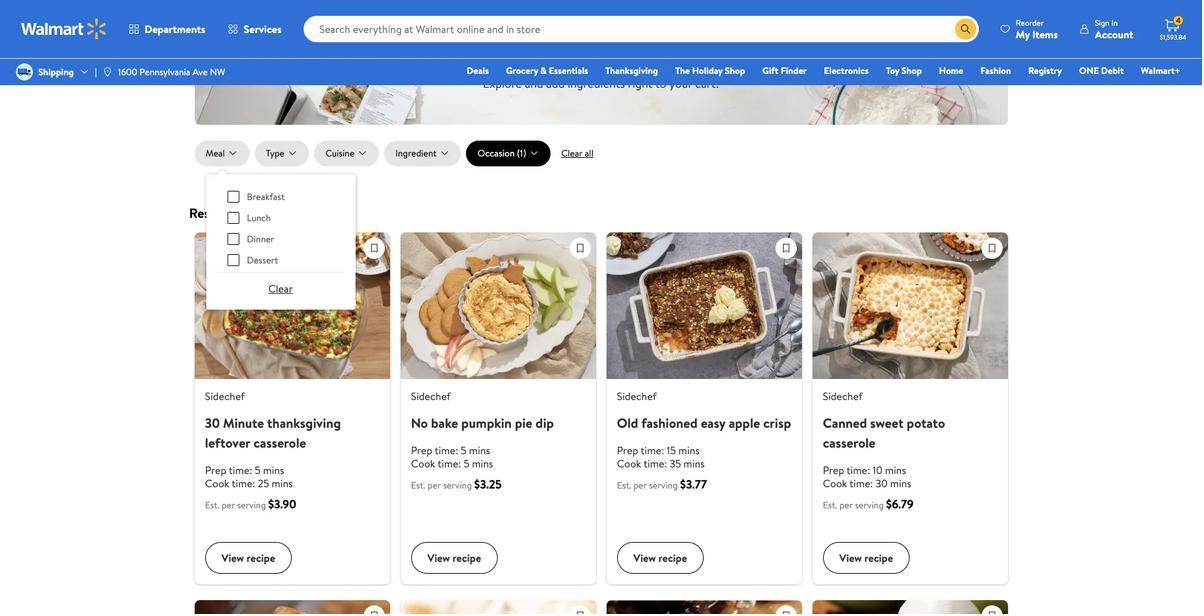 Task type: locate. For each thing, give the bounding box(es) containing it.
pie
[[515, 414, 533, 432]]

1 casserole from the left
[[254, 434, 306, 452]]

per down prep time: 5 mins cook time: 5 mins
[[428, 479, 441, 492]]

2 recipe from the left
[[453, 551, 481, 565]]

1 view recipe from the left
[[222, 551, 275, 565]]

sidechef up minute
[[205, 389, 245, 404]]

cook
[[411, 457, 435, 471], [617, 457, 642, 471], [205, 476, 229, 491], [823, 476, 848, 491]]

cook for old fashioned easy apple crisp
[[617, 457, 642, 471]]

per inside est. per serving $3.90
[[222, 499, 235, 512]]

add
[[546, 75, 565, 92]]

casserole down canned
[[823, 434, 876, 452]]

prep left 10
[[823, 463, 845, 478]]

3 sidechef from the left
[[617, 389, 657, 404]]

 image right |
[[102, 67, 113, 77]]

2 shop from the left
[[902, 64, 922, 77]]

shop right toy
[[902, 64, 922, 77]]

5 up est. per serving $3.90
[[255, 463, 261, 478]]

sidechef for no
[[411, 389, 451, 404]]

est. per serving $3.25
[[411, 476, 502, 493]]

cook inside prep time: 5 mins cook time: 5 mins
[[411, 457, 435, 471]]

ingredients
[[568, 75, 625, 92]]

1 horizontal spatial test image
[[982, 606, 1002, 614]]

fashion
[[981, 64, 1012, 77]]

serving for minute
[[237, 499, 266, 512]]

1 horizontal spatial 30
[[876, 476, 888, 491]]

toy
[[886, 64, 900, 77]]

recipe for crisp
[[659, 551, 687, 565]]

Search search field
[[304, 16, 979, 42]]

4 view from the left
[[840, 551, 862, 565]]

cook for canned sweet potato casserole
[[823, 476, 848, 491]]

2 sidechef from the left
[[411, 389, 451, 404]]

prep inside prep time: 5 mins cook time: 5 mins
[[411, 443, 433, 458]]

prep down no
[[411, 443, 433, 458]]

est. inside est. per serving $3.77
[[617, 479, 632, 492]]

 image
[[16, 63, 33, 81], [102, 67, 113, 77]]

per for canned sweet potato casserole
[[840, 499, 853, 512]]

pennsylvania
[[140, 65, 190, 79]]

1 horizontal spatial  image
[[102, 67, 113, 77]]

sidechef
[[205, 389, 245, 404], [411, 389, 451, 404], [617, 389, 657, 404], [823, 389, 863, 404]]

sidechef for old
[[617, 389, 657, 404]]

mins down no bake pumpkin pie dip
[[469, 443, 490, 458]]

35
[[670, 457, 681, 471]]

casserole
[[254, 434, 306, 452], [823, 434, 876, 452]]

1 horizontal spatial casserole
[[823, 434, 876, 452]]

sidechef up no
[[411, 389, 451, 404]]

bake
[[431, 414, 458, 432]]

view recipe
[[222, 551, 275, 565], [428, 551, 481, 565], [634, 551, 687, 565], [840, 551, 894, 565]]

prep down leftover in the bottom left of the page
[[205, 463, 226, 478]]

est. down prep time: 5 mins cook time: 5 mins
[[411, 479, 426, 492]]

est. inside est. per serving $6.79
[[823, 499, 838, 512]]

cook up est. per serving $6.79 at the right of the page
[[823, 476, 848, 491]]

clear left all
[[561, 147, 583, 160]]

clear all
[[561, 147, 594, 160]]

1 vertical spatial clear
[[268, 281, 293, 296]]

cook inside prep time: 5 mins cook time: 25 mins
[[205, 476, 229, 491]]

0 horizontal spatial shop
[[725, 64, 746, 77]]

per down prep time: 10 mins cook time: 30 mins
[[840, 499, 853, 512]]

serving down 35
[[649, 479, 678, 492]]

est. down prep time: 5 mins cook time: 25 mins
[[205, 499, 219, 512]]

1 shop from the left
[[725, 64, 746, 77]]

cook up est. per serving $3.77
[[617, 457, 642, 471]]

3 recipe from the left
[[659, 551, 687, 565]]

prep
[[411, 443, 433, 458], [617, 443, 639, 458], [205, 463, 226, 478], [823, 463, 845, 478]]

type button
[[255, 141, 309, 166]]

items
[[1033, 27, 1059, 41]]

3 view recipe from the left
[[634, 551, 687, 565]]

prep inside prep time: 10 mins cook time: 30 mins
[[823, 463, 845, 478]]

0 horizontal spatial test image
[[364, 239, 384, 258]]

per inside est. per serving $3.77
[[634, 479, 647, 492]]

1 sidechef from the left
[[205, 389, 245, 404]]

minute
[[223, 414, 264, 432]]

sidechef up canned
[[823, 389, 863, 404]]

mins right 15
[[679, 443, 700, 458]]

cook inside prep time: 15 mins cook time: 35 mins
[[617, 457, 642, 471]]

easy
[[701, 414, 726, 432]]

est. down prep time: 10 mins cook time: 30 mins
[[823, 499, 838, 512]]

clear for clear all
[[561, 147, 583, 160]]

serving inside est. per serving $6.79
[[855, 499, 884, 512]]

serving down 25
[[237, 499, 266, 512]]

time:
[[435, 443, 458, 458], [641, 443, 665, 458], [438, 457, 461, 471], [644, 457, 667, 471], [229, 463, 252, 478], [847, 463, 871, 478], [232, 476, 255, 491], [850, 476, 874, 491]]

prep inside prep time: 15 mins cook time: 35 mins
[[617, 443, 639, 458]]

no bake pumpkin pie dip
[[411, 414, 554, 432]]

essentials
[[549, 64, 588, 77]]

2 view from the left
[[428, 551, 450, 565]]

old fashioned easy apple crisp
[[617, 414, 792, 432]]

cook up est. per serving $3.25
[[411, 457, 435, 471]]

serving inside est. per serving $3.25
[[443, 479, 472, 492]]

sign in account
[[1096, 17, 1134, 41]]

per for no bake pumpkin pie dip
[[428, 479, 441, 492]]

deals link
[[461, 63, 495, 78]]

$3.25
[[474, 476, 502, 493]]

est. per serving $6.79
[[823, 496, 914, 513]]

view for 30 minute thanksgiving leftover casserole
[[222, 551, 244, 565]]

cook inside prep time: 10 mins cook time: 30 mins
[[823, 476, 848, 491]]

view recipe for casserole
[[222, 551, 275, 565]]

services button
[[217, 13, 293, 45]]

canned
[[823, 414, 868, 432]]

est.
[[411, 479, 426, 492], [617, 479, 632, 492], [205, 499, 219, 512], [823, 499, 838, 512]]

per inside est. per serving $6.79
[[840, 499, 853, 512]]

est. for canned sweet potato casserole
[[823, 499, 838, 512]]

results
[[189, 204, 231, 222]]

4 $1,593.84
[[1160, 15, 1187, 42]]

0 horizontal spatial 30
[[205, 414, 220, 432]]

4
[[1176, 15, 1181, 26]]

1 view from the left
[[222, 551, 244, 565]]

meal button
[[195, 141, 249, 166]]

canned sweet potato casserole image
[[813, 233, 1008, 379]]

sidechef up old
[[617, 389, 657, 404]]

est. down prep time: 15 mins cook time: 35 mins
[[617, 479, 632, 492]]

leftover
[[205, 434, 250, 452]]

fashioned
[[642, 414, 698, 432]]

30
[[205, 414, 220, 432], [876, 476, 888, 491]]

per down prep time: 15 mins cook time: 35 mins
[[634, 479, 647, 492]]

Dinner checkbox
[[227, 233, 239, 245]]

services
[[244, 22, 282, 36]]

test image
[[364, 239, 384, 258], [982, 606, 1002, 614]]

mins right 10
[[885, 463, 907, 478]]

one debit
[[1080, 64, 1124, 77]]

30 inside the 30 minute thanksgiving leftover casserole
[[205, 414, 220, 432]]

prep down old
[[617, 443, 639, 458]]

30 up leftover in the bottom left of the page
[[205, 414, 220, 432]]

$3.77
[[680, 476, 708, 493]]

clear
[[561, 147, 583, 160], [268, 281, 293, 296]]

search icon image
[[961, 24, 971, 34]]

0 horizontal spatial clear
[[268, 281, 293, 296]]

view recipe for dip
[[428, 551, 481, 565]]

est. inside est. per serving $3.90
[[205, 499, 219, 512]]

thanksgiving
[[267, 414, 341, 432]]

mins up $3.25
[[472, 457, 493, 471]]

0 horizontal spatial  image
[[16, 63, 33, 81]]

dinner
[[247, 232, 274, 246]]

serving inside est. per serving $3.90
[[237, 499, 266, 512]]

view recipe for crisp
[[634, 551, 687, 565]]

serving
[[443, 479, 472, 492], [649, 479, 678, 492], [237, 499, 266, 512], [855, 499, 884, 512]]

walmart+ link
[[1136, 63, 1187, 78]]

thanksgiving
[[606, 64, 658, 77]]

per down prep time: 5 mins cook time: 25 mins
[[222, 499, 235, 512]]

1 horizontal spatial shop
[[902, 64, 922, 77]]

3 view from the left
[[634, 551, 656, 565]]

serving inside est. per serving $3.77
[[649, 479, 678, 492]]

shop
[[725, 64, 746, 77], [902, 64, 922, 77]]

shop right holiday
[[725, 64, 746, 77]]

crisp
[[764, 414, 792, 432]]

est. for old fashioned easy apple crisp
[[617, 479, 632, 492]]

(1)
[[517, 147, 526, 160]]

occasion
[[478, 147, 515, 160]]

est. inside est. per serving $3.25
[[411, 479, 426, 492]]

apple
[[729, 414, 761, 432]]

5 inside prep time: 5 mins cook time: 25 mins
[[255, 463, 261, 478]]

gift finder
[[763, 64, 807, 77]]

reorder
[[1016, 17, 1044, 28]]

test image
[[570, 239, 590, 258], [776, 239, 796, 258], [982, 239, 1002, 258], [364, 606, 384, 614], [570, 606, 590, 614], [776, 606, 796, 614]]

one debit link
[[1074, 63, 1130, 78]]

1 horizontal spatial clear
[[561, 147, 583, 160]]

clear down dessert
[[268, 281, 293, 296]]

clear for clear
[[268, 281, 293, 296]]

ideas
[[611, 43, 659, 72]]

1 vertical spatial 30
[[876, 476, 888, 491]]

old
[[617, 414, 639, 432]]

prep inside prep time: 5 mins cook time: 25 mins
[[205, 463, 226, 478]]

|
[[95, 65, 97, 79]]

serving down prep time: 5 mins cook time: 5 mins
[[443, 479, 472, 492]]

view
[[222, 551, 244, 565], [428, 551, 450, 565], [634, 551, 656, 565], [840, 551, 862, 565]]

1 recipe from the left
[[247, 551, 275, 565]]

prep time: 10 mins cook time: 30 mins
[[823, 463, 912, 491]]

4 sidechef from the left
[[823, 389, 863, 404]]

Dessert checkbox
[[227, 254, 239, 266]]

2 view recipe from the left
[[428, 551, 481, 565]]

clear inside button
[[268, 281, 293, 296]]

cook up est. per serving $3.90
[[205, 476, 229, 491]]

30 up est. per serving $6.79 at the right of the page
[[876, 476, 888, 491]]

in
[[1112, 17, 1118, 28]]

fashion link
[[975, 63, 1018, 78]]

prep for old fashioned easy apple crisp
[[617, 443, 639, 458]]

0 horizontal spatial casserole
[[254, 434, 306, 452]]

view for canned sweet potato casserole
[[840, 551, 862, 565]]

5 down no bake pumpkin pie dip
[[461, 443, 467, 458]]

serving down prep time: 10 mins cook time: 30 mins
[[855, 499, 884, 512]]

grocery & essentials
[[506, 64, 588, 77]]

grocery & essentials link
[[500, 63, 594, 78]]

$6.79
[[886, 496, 914, 513]]

mins up $3.90
[[263, 463, 284, 478]]

10
[[873, 463, 883, 478]]

per for 30 minute thanksgiving leftover casserole
[[222, 499, 235, 512]]

registry
[[1029, 64, 1063, 77]]

 image left shipping
[[16, 63, 33, 81]]

2 casserole from the left
[[823, 434, 876, 452]]

clear inside 'button'
[[561, 147, 583, 160]]

per inside est. per serving $3.25
[[428, 479, 441, 492]]

casserole down thanksgiving at the bottom
[[254, 434, 306, 452]]

1 vertical spatial test image
[[982, 606, 1002, 614]]

Walmart Site-Wide search field
[[304, 16, 979, 42]]

0 vertical spatial 30
[[205, 414, 220, 432]]

est. per serving $3.90
[[205, 496, 296, 513]]

0 vertical spatial clear
[[561, 147, 583, 160]]

your
[[670, 75, 693, 92]]

est. for 30 minute thanksgiving leftover casserole
[[205, 499, 219, 512]]

5
[[461, 443, 467, 458], [464, 457, 470, 471], [255, 463, 261, 478]]

electronics
[[824, 64, 869, 77]]

no
[[411, 414, 428, 432]]



Task type: describe. For each thing, give the bounding box(es) containing it.
sidechef for canned
[[823, 389, 863, 404]]

30 inside prep time: 10 mins cook time: 30 mins
[[876, 476, 888, 491]]

electronics link
[[818, 63, 875, 78]]

holiday
[[693, 64, 723, 77]]

prep for canned sweet potato casserole
[[823, 463, 845, 478]]

mins right 25
[[272, 476, 293, 491]]

reorder my items
[[1016, 17, 1059, 41]]

serving for fashioned
[[649, 479, 678, 492]]

pumpkin
[[462, 414, 512, 432]]

$1,593.84
[[1160, 32, 1187, 42]]

ingredient button
[[384, 141, 461, 166]]

meal
[[206, 147, 225, 160]]

&
[[541, 64, 547, 77]]

mins up $6.79
[[891, 476, 912, 491]]

sign
[[1096, 17, 1110, 28]]

clear all button
[[551, 143, 604, 164]]

1600 pennsylvania ave nw
[[118, 65, 225, 79]]

view for old fashioned easy apple crisp
[[634, 551, 656, 565]]

gift
[[763, 64, 779, 77]]

Lunch checkbox
[[227, 212, 239, 224]]

prep for 30 minute thanksgiving leftover casserole
[[205, 463, 226, 478]]

 image for shipping
[[16, 63, 33, 81]]

canned sweet potato casserole
[[823, 414, 946, 452]]

1600
[[118, 65, 137, 79]]

occasion (1) button
[[467, 141, 551, 166]]

4 view recipe from the left
[[840, 551, 894, 565]]

departments
[[145, 22, 205, 36]]

shipping
[[38, 65, 74, 79]]

dip
[[536, 414, 554, 432]]

est. per serving $3.77
[[617, 476, 708, 493]]

occasion (1)
[[478, 147, 526, 160]]

recipe
[[544, 43, 606, 72]]

5 for thanksgiving
[[255, 463, 261, 478]]

0 vertical spatial test image
[[364, 239, 384, 258]]

5 for pumpkin
[[461, 443, 467, 458]]

30 minute thanksgiving leftover casserole
[[205, 414, 341, 452]]

recipe for dip
[[453, 551, 481, 565]]

prep time: 5 mins cook time: 25 mins
[[205, 463, 293, 491]]

debit
[[1102, 64, 1124, 77]]

casserole inside canned sweet potato casserole
[[823, 434, 876, 452]]

explore
[[483, 75, 522, 92]]

dessert
[[247, 254, 278, 267]]

right
[[628, 75, 653, 92]]

4 recipe from the left
[[865, 551, 894, 565]]

the holiday shop
[[676, 64, 746, 77]]

grocery
[[506, 64, 538, 77]]

home
[[940, 64, 964, 77]]

to
[[656, 75, 667, 92]]

5 up est. per serving $3.25
[[464, 457, 470, 471]]

one
[[1080, 64, 1100, 77]]

25
[[258, 476, 269, 491]]

lunch
[[247, 211, 271, 225]]

finder
[[781, 64, 807, 77]]

(70)
[[234, 204, 257, 222]]

the holiday shop link
[[670, 63, 752, 78]]

departments button
[[118, 13, 217, 45]]

mins right 35
[[684, 457, 705, 471]]

breakfast
[[247, 190, 285, 203]]

recipe ideas explore and add ingredients right to your cart!
[[483, 43, 720, 92]]

cuisine
[[326, 147, 355, 160]]

walmart+
[[1142, 64, 1181, 77]]

prep time: 15 mins cook time: 35 mins
[[617, 443, 705, 471]]

thanksgiving link
[[600, 63, 664, 78]]

per for old fashioned easy apple crisp
[[634, 479, 647, 492]]

results (70)
[[189, 204, 257, 222]]

sidechef for 30
[[205, 389, 245, 404]]

clear button
[[253, 275, 309, 302]]

deals
[[467, 64, 489, 77]]

registry link
[[1023, 63, 1068, 78]]

toy shop
[[886, 64, 922, 77]]

casserole inside the 30 minute thanksgiving leftover casserole
[[254, 434, 306, 452]]

30 minute thanksgiving leftover casserole image
[[195, 233, 390, 379]]

cuisine button
[[314, 141, 379, 166]]

nw
[[210, 65, 225, 79]]

prep for no bake pumpkin pie dip
[[411, 443, 433, 458]]

sweet
[[871, 414, 904, 432]]

gift finder link
[[757, 63, 813, 78]]

serving for sweet
[[855, 499, 884, 512]]

cook for no bake pumpkin pie dip
[[411, 457, 435, 471]]

cart!
[[696, 75, 720, 92]]

the
[[676, 64, 690, 77]]

view for no bake pumpkin pie dip
[[428, 551, 450, 565]]

cook for 30 minute thanksgiving leftover casserole
[[205, 476, 229, 491]]

ingredient
[[396, 147, 437, 160]]

potato
[[907, 414, 946, 432]]

old fashioned easy apple crisp image
[[607, 233, 802, 379]]

ave
[[193, 65, 208, 79]]

and
[[525, 75, 544, 92]]

all
[[585, 147, 594, 160]]

my
[[1016, 27, 1030, 41]]

Breakfast checkbox
[[227, 191, 239, 203]]

home link
[[934, 63, 970, 78]]

est. for no bake pumpkin pie dip
[[411, 479, 426, 492]]

 image for 1600 pennsylvania ave nw
[[102, 67, 113, 77]]

no bake pumpkin pie dip image
[[401, 233, 596, 379]]

serving for bake
[[443, 479, 472, 492]]

walmart image
[[21, 18, 107, 40]]

15
[[667, 443, 676, 458]]

recipe for casserole
[[247, 551, 275, 565]]



Task type: vqa. For each thing, say whether or not it's contained in the screenshot.
'Essentials'
yes



